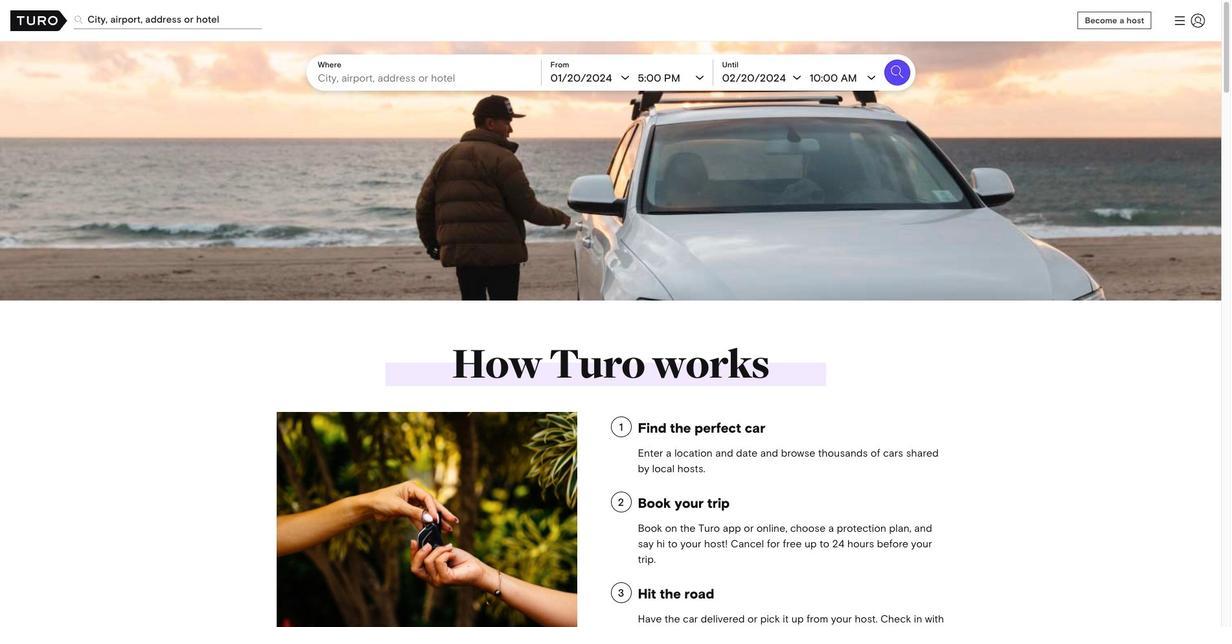 Task type: describe. For each thing, give the bounding box(es) containing it.
1 horizontal spatial city, airport, address or hotel field
[[318, 70, 534, 86]]



Task type: locate. For each thing, give the bounding box(es) containing it.
turo host handing keys to guest image
[[276, 412, 578, 628]]

City, airport, address or hotel field
[[74, 10, 262, 29], [318, 70, 534, 86]]

None field
[[74, 0, 1071, 39], [318, 70, 534, 86], [74, 0, 1071, 39], [318, 70, 534, 86]]

0 horizontal spatial city, airport, address or hotel field
[[74, 10, 262, 29]]

menu element
[[1168, 7, 1212, 33]]

turo image
[[10, 10, 67, 31]]

0 vertical spatial city, airport, address or hotel field
[[74, 10, 262, 29]]

1 vertical spatial city, airport, address or hotel field
[[318, 70, 534, 86]]



Task type: vqa. For each thing, say whether or not it's contained in the screenshot.
the rightmost city, airport, address or hotel field
yes



